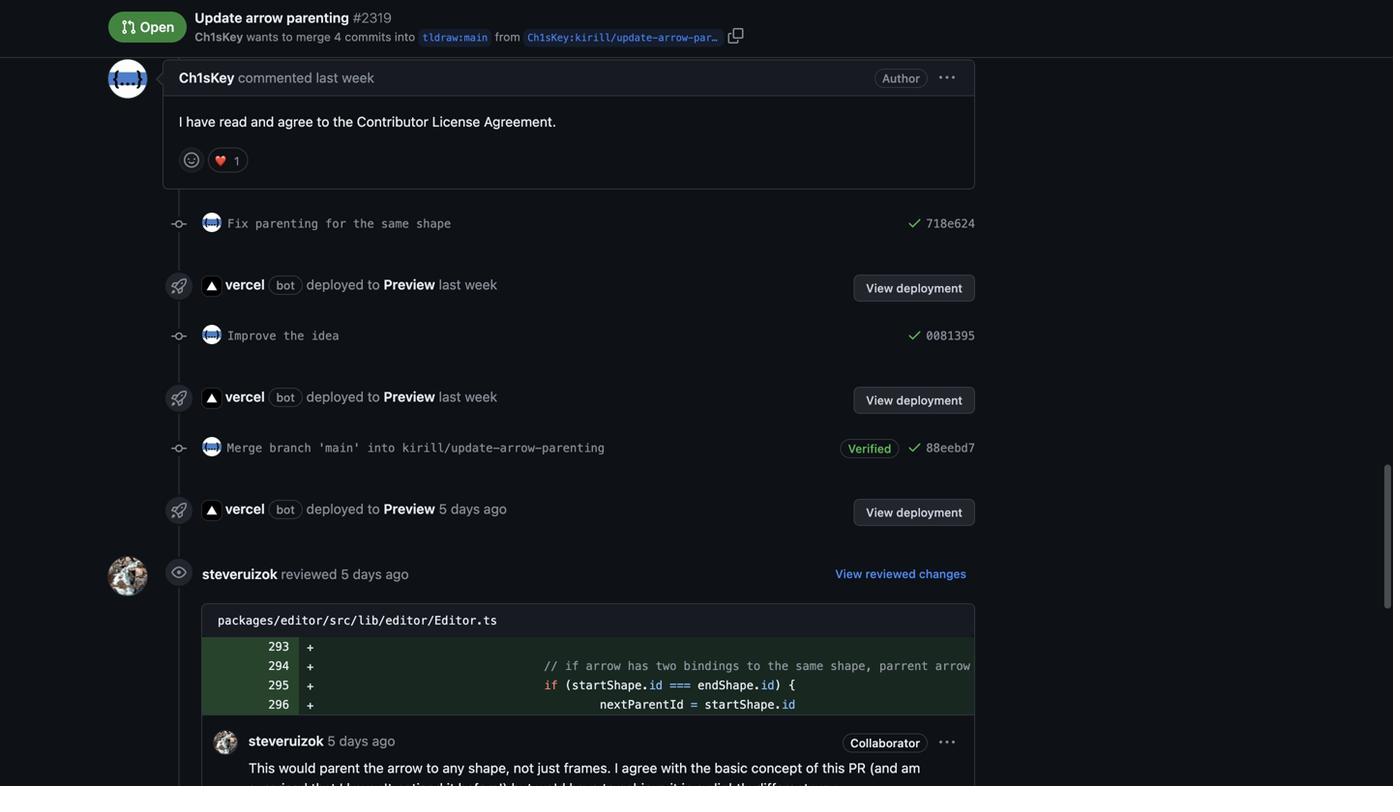 Task type: describe. For each thing, give the bounding box(es) containing it.
0081395 link
[[926, 330, 975, 343]]

improve
[[227, 330, 276, 343]]

view for view deployment link related to 2nd rocket icon from the bottom
[[866, 394, 893, 407]]

718e624 link
[[926, 217, 975, 231]]

week for 2nd rocket icon from the bottom
[[465, 389, 497, 405]]

with
[[661, 761, 687, 777]]

0 vertical spatial 5
[[439, 501, 447, 517]]

deployment for first rocket icon from the bottom of the page view deployment link
[[896, 506, 963, 520]]

=
[[691, 699, 698, 712]]

view deployment for first rocket icon from the bottom of the page
[[866, 506, 963, 520]]

way.
[[812, 781, 840, 787]]

fix parenting for the same shape link
[[227, 217, 451, 231]]

5 days ago link for steveruizok reviewed 5 days ago
[[341, 567, 409, 583]]

last for last week link corresponding to 2nd rocket icon from the bottom
[[439, 389, 461, 405]]

1 vertical spatial 5
[[341, 567, 349, 583]]

❤️ 1
[[215, 154, 240, 170]]

git commit image
[[171, 441, 187, 457]]

ch1skey for ch1skey commented last week
[[179, 70, 234, 86]]

reviewed for steveruizok
[[281, 567, 337, 583]]

view for first rocket icon from the bottom of the page view deployment link
[[866, 506, 893, 520]]

to down frames.
[[602, 781, 615, 787]]

0 vertical spatial 5 days ago link
[[439, 499, 507, 520]]

id for (
[[649, 679, 663, 693]]

{
[[789, 679, 796, 693]]

merge branch 'main' into kirill/update-arrow-parenting
[[227, 442, 605, 455]]

the left idea
[[283, 330, 304, 343]]

wants
[[246, 30, 279, 44]]

but
[[511, 781, 532, 787]]

not
[[514, 761, 534, 777]]

1 horizontal spatial it
[[670, 781, 678, 787]]

arrow inside this would parent the arrow to any shape, not just frames. i agree with the basic concept of this pr (and am surprised that i haven't noticed it before!) but we'd have to achieve it in a slightly different way.
[[387, 761, 423, 777]]

ch1skey link for commented
[[179, 70, 234, 86]]

arrow left has
[[586, 660, 621, 674]]

1 : from the left
[[458, 32, 464, 44]]

last week link for 2nd rocket icon from the bottom
[[439, 387, 497, 407]]

preview link for deployed link for vercel link corresponding to first rocket icon from the bottom of the page
[[384, 501, 435, 517]]

basic
[[715, 761, 748, 777]]

2 rocket image from the top
[[171, 391, 187, 407]]

0 vertical spatial last week link
[[316, 70, 374, 86]]

2 vertical spatial days
[[339, 734, 368, 750]]

i have read and agree to the contributor license agreement.
[[179, 114, 556, 130]]

#2319
[[353, 10, 392, 26]]

1 vertical spatial i
[[615, 761, 618, 777]]

1 horizontal spatial same
[[795, 660, 823, 674]]

preview link for deployed link associated with rocket image vercel link
[[384, 4, 435, 20]]

am
[[901, 761, 920, 777]]

preview link for deployed link corresponding to vercel link for 2nd rocket icon from the bottom
[[384, 389, 435, 405]]

0 horizontal spatial agree
[[278, 114, 313, 130]]

and
[[251, 114, 274, 130]]

verified button
[[840, 439, 899, 459]]

vercel link for first rocket icon from the bottom of the page
[[225, 501, 265, 517]]

git commit image for improve the idea
[[171, 329, 187, 345]]

pr
[[849, 761, 866, 777]]

frames.
[[564, 761, 611, 777]]

idea
[[311, 330, 339, 343]]

deployment for view deployment link corresponding to 3rd rocket icon from the bottom of the page
[[896, 282, 963, 295]]

1 vertical spatial days
[[353, 567, 382, 583]]

0 vertical spatial same
[[381, 217, 409, 231]]

1 preview from the top
[[384, 4, 435, 20]]

copy image
[[728, 28, 743, 44]]

improve the idea link
[[227, 330, 339, 343]]

deployed link for vercel link for 2nd rocket icon from the bottom
[[306, 389, 364, 405]]

0 vertical spatial @ch1skey image
[[108, 60, 147, 98]]

arrow- inside "ch1skey wants to merge 4 commits into tldraw : main from ch1skey : kirill/update-arrow-parenting"
[[658, 32, 694, 44]]

packages/editor/src/lib/editor/editor.ts link
[[218, 613, 497, 630]]

0 horizontal spatial it
[[447, 781, 455, 787]]

parrent
[[879, 660, 928, 674]]

steveruizok for steveruizok reviewed 5 days ago
[[202, 567, 278, 583]]

vercel link for 3rd rocket icon from the bottom of the page
[[225, 277, 265, 293]]

author
[[882, 72, 920, 85]]

packages/editor/src/lib/editor/editor.ts button
[[202, 605, 974, 638]]

0 vertical spatial steveruizok link
[[202, 567, 278, 583]]

view for view deployment link corresponding to 3rd rocket icon from the bottom of the page
[[866, 282, 893, 295]]

(and
[[869, 761, 898, 777]]

parent
[[320, 761, 360, 777]]

any
[[442, 761, 465, 777]]

arrow up the wants
[[246, 10, 283, 26]]

improve the idea
[[227, 330, 339, 343]]

1 rocket image from the top
[[171, 279, 187, 294]]

1 vertical spatial @ch1skey image
[[202, 437, 222, 457]]

to right and at the left of page
[[317, 114, 329, 130]]

nextparentid = startshape . id
[[600, 699, 795, 712]]

0 vertical spatial week
[[342, 70, 374, 86]]

this
[[249, 761, 275, 777]]

license
[[432, 114, 480, 130]]

open
[[136, 19, 174, 35]]

add or remove reactions image
[[184, 153, 199, 168]]

3 / 3 checks ok image for 718e624
[[907, 215, 922, 231]]

to up merge branch 'main' into kirill/update-arrow-parenting link
[[367, 389, 380, 405]]

shape, inside this would parent the arrow to any shape, not just frames. i agree with the basic concept of this pr (and am surprised that i haven't noticed it before!) but we'd have to achieve it in a slightly different way.
[[468, 761, 510, 777]]

id for =
[[782, 699, 795, 712]]

two
[[656, 660, 677, 674]]

ch1skey inside "ch1skey wants to merge 4 commits into tldraw : main from ch1skey : kirill/update-arrow-parenting"
[[527, 32, 569, 44]]

we'd
[[536, 781, 566, 787]]

ch1skey commented last week
[[179, 70, 374, 86]]

to down update arrow parenting #2319
[[282, 30, 293, 44]]

steveruizok 5 days ago
[[248, 734, 395, 750]]

4
[[334, 30, 341, 44]]

vercel for first rocket icon from the bottom of the page
[[225, 501, 265, 517]]

bot for deployed link associated with rocket image vercel link
[[276, 6, 295, 19]]

view deployment for 2nd rocket icon from the bottom
[[866, 394, 963, 407]]

fix parenting for the same shape
[[227, 217, 451, 231]]

0 vertical spatial ago
[[484, 501, 507, 517]]

3 / 3 checks ok image for 0081395
[[907, 328, 922, 343]]

steveruizok for steveruizok 5 days ago
[[248, 734, 324, 750]]

the up haven't on the bottom left of the page
[[364, 761, 384, 777]]

88eebd7 link
[[926, 442, 975, 455]]

)
[[775, 679, 782, 693]]

1 vertical spatial if
[[544, 679, 558, 693]]

view reviewed changes
[[835, 568, 966, 581]]

vercel for rocket image
[[225, 4, 265, 20]]

in
[[682, 781, 693, 787]]

preview for last week link corresponding to 2nd rocket icon from the bottom
[[384, 389, 435, 405]]

deployment for view deployment link related to 2nd rocket icon from the bottom
[[896, 394, 963, 407]]

1 vertical spatial arrow-
[[500, 442, 542, 455]]

git pull request image
[[121, 20, 136, 35]]

merge
[[227, 442, 262, 455]]

preview for top 5 days ago link
[[384, 501, 435, 517]]

commented
[[238, 70, 312, 86]]

for
[[325, 217, 346, 231]]

fix
[[227, 217, 248, 231]]

vercel link for rocket image
[[225, 4, 265, 20]]

to up commits
[[367, 4, 380, 20]]

packages/editor/src/lib/editor/editor.ts
[[218, 615, 497, 628]]

week for 3rd rocket icon from the bottom of the page
[[465, 277, 497, 293]]

@ch1skey image for improve the idea
[[202, 325, 222, 345]]

ch1skey wants to merge 4 commits into tldraw : main from ch1skey : kirill/update-arrow-parenting
[[195, 30, 747, 44]]

preview for 3rd rocket icon from the bottom of the page last week link
[[384, 277, 435, 293]]

0 vertical spatial days
[[451, 501, 480, 517]]

. for (
[[642, 679, 649, 693]]

eye image
[[171, 565, 187, 581]]

1 horizontal spatial if
[[565, 660, 579, 674]]

kirill/update- inside "ch1skey wants to merge 4 commits into tldraw : main from ch1skey : kirill/update-arrow-parenting"
[[575, 32, 658, 44]]

tldraw
[[422, 32, 458, 44]]

. for =
[[775, 699, 782, 712]]

view deployment link for first rocket icon from the bottom of the page
[[854, 499, 975, 526]]

update arrow parenting link
[[195, 8, 349, 28]]

agree inside this would parent the arrow to any shape, not just frames. i agree with the basic concept of this pr (and am surprised that i haven't noticed it before!) but we'd have to achieve it in a slightly different way.
[[622, 761, 657, 777]]

bot for deployed link associated with 3rd rocket icon from the bottom of the page vercel link
[[276, 279, 295, 292]]

2 vertical spatial 5
[[327, 734, 335, 750]]

endshape
[[698, 679, 754, 693]]

merge branch 'main' into kirill/update-arrow-parenting link
[[227, 442, 605, 455]]

update arrow parenting #2319
[[195, 10, 392, 26]]

0 vertical spatial into
[[395, 30, 415, 44]]

0 vertical spatial have
[[186, 114, 216, 130]]

0 vertical spatial last
[[316, 70, 338, 86]]

startshape for (
[[572, 679, 642, 693]]

@vercel image for rocket image vercel link
[[202, 3, 222, 23]]

steveruizok image
[[108, 557, 147, 596]]

branch
[[269, 442, 311, 455]]

this
[[822, 761, 845, 777]]

contributor
[[357, 114, 428, 130]]

deployed to preview last week for last week link corresponding to 2nd rocket icon from the bottom
[[306, 389, 497, 405]]

last for 3rd rocket icon from the bottom of the page last week link
[[439, 277, 461, 293]]



Task type: vqa. For each thing, say whether or not it's contained in the screenshot.
"Improve"
yes



Task type: locate. For each thing, give the bounding box(es) containing it.
steveruizok up would at the left of the page
[[248, 734, 324, 750]]

3 rocket image from the top
[[171, 503, 187, 519]]

1 view deployment link from the top
[[854, 275, 975, 302]]

5 days ago link up parent
[[327, 734, 395, 750]]

changes
[[919, 568, 966, 581]]

0 vertical spatial rocket image
[[171, 279, 187, 294]]

4 preview from the top
[[384, 501, 435, 517]]

2 deployment from the top
[[896, 394, 963, 407]]

bot up "branch"
[[276, 391, 295, 405]]

1 @vercel image from the top
[[202, 3, 222, 23]]

this would parent the arrow to any shape, not just frames. i agree with the basic concept of this pr (and am surprised that i haven't noticed it before!) but we'd have to achieve it in a slightly different way.
[[249, 761, 920, 787]]

vercel link for 2nd rocket icon from the bottom
[[225, 389, 265, 405]]

deployed link up idea
[[306, 277, 364, 293]]

preview link up merge branch 'main' into kirill/update-arrow-parenting
[[384, 389, 435, 405]]

merge
[[296, 30, 331, 44]]

vercel up merge
[[225, 389, 265, 405]]

@vercel image for vercel link for 2nd rocket icon from the bottom
[[202, 389, 222, 408]]

3 / 3 checks ok image
[[907, 440, 922, 455]]

1 deployment from the top
[[896, 282, 963, 295]]

startshape
[[572, 679, 642, 693], [705, 699, 775, 712]]

1 deployed from the top
[[306, 4, 364, 20]]

agree up achieve
[[622, 761, 657, 777]]

id down // if arrow has two bindings to the same shape, parrent arrow to it
[[761, 679, 775, 693]]

1 vertical spatial steveruizok link
[[248, 734, 324, 750]]

deployed to preview last week
[[306, 277, 497, 293], [306, 389, 497, 405]]

===
[[670, 679, 691, 693]]

1 vertical spatial ago
[[386, 567, 409, 583]]

1 vertical spatial kirill/update-
[[402, 442, 500, 455]]

3 deployed from the top
[[306, 389, 364, 405]]

3 preview from the top
[[384, 389, 435, 405]]

0 horizontal spatial :
[[458, 32, 464, 44]]

main
[[464, 32, 488, 44]]

kirill/update-
[[575, 32, 658, 44], [402, 442, 500, 455]]

to up the noticed in the left bottom of the page
[[426, 761, 439, 777]]

view deployment for 3rd rocket icon from the bottom of the page
[[866, 282, 963, 295]]

0 horizontal spatial if
[[544, 679, 558, 693]]

vercel for 2nd rocket icon from the bottom
[[225, 389, 265, 405]]

update
[[195, 10, 242, 26]]

rocket image
[[171, 6, 187, 21]]

2 : from the left
[[569, 32, 575, 44]]

0 vertical spatial @vercel image
[[202, 3, 222, 23]]

0 horizontal spatial i
[[179, 114, 182, 130]]

1 vertical spatial deployed to preview last week
[[306, 389, 497, 405]]

the up a
[[691, 761, 711, 777]]

5 up parent
[[327, 734, 335, 750]]

0 horizontal spatial same
[[381, 217, 409, 231]]

last down 4 in the top of the page
[[316, 70, 338, 86]]

3 vercel link from the top
[[225, 389, 265, 405]]

i up add or remove reactions element
[[179, 114, 182, 130]]

arrow up the noticed in the left bottom of the page
[[387, 761, 423, 777]]

bot for deployed link for vercel link corresponding to first rocket icon from the bottom of the page
[[276, 503, 295, 517]]

to down fix parenting for the same shape link
[[367, 277, 380, 293]]

vercel
[[225, 4, 265, 20], [225, 277, 265, 293], [225, 389, 265, 405], [225, 501, 265, 517]]

1 horizontal spatial id
[[761, 679, 775, 693]]

vercel link up merge
[[225, 389, 265, 405]]

2 deployed from the top
[[306, 277, 364, 293]]

just
[[538, 761, 560, 777]]

deployed link for 3rd rocket icon from the bottom of the page vercel link
[[306, 277, 364, 293]]

i right frames.
[[615, 761, 618, 777]]

3 deployment from the top
[[896, 506, 963, 520]]

1 vertical spatial shape,
[[468, 761, 510, 777]]

deployed to preview 5 days ago
[[306, 501, 507, 517]]

view deployment link up 0081395
[[854, 275, 975, 302]]

nextparentid
[[600, 699, 684, 712]]

vercel link down merge
[[225, 501, 265, 517]]

deployed for deployed link corresponding to vercel link for 2nd rocket icon from the bottom
[[306, 389, 364, 405]]

2 horizontal spatial 5
[[439, 501, 447, 517]]

concept
[[751, 761, 802, 777]]

: left 'from'
[[458, 32, 464, 44]]

preview link for deployed link associated with 3rd rocket icon from the bottom of the page vercel link
[[384, 277, 435, 293]]

: right 'from'
[[569, 32, 575, 44]]

vercel up improve
[[225, 277, 265, 293]]

id down two
[[649, 679, 663, 693]]

if ( startshape . id === endshape . id ) {
[[544, 679, 796, 693]]

from
[[495, 30, 520, 44]]

1 vertical spatial last
[[439, 277, 461, 293]]

id
[[649, 679, 663, 693], [761, 679, 775, 693], [782, 699, 795, 712]]

surprised
[[249, 781, 308, 787]]

2 git commit image from the top
[[171, 329, 187, 345]]

4 bot from the top
[[276, 503, 295, 517]]

reviewed up packages/editor/src/lib/editor/editor.ts
[[281, 567, 337, 583]]

@vercel image for deployed to preview 5 days ago
[[202, 501, 222, 521]]

arrow-
[[658, 32, 694, 44], [500, 442, 542, 455]]

reviewed left changes
[[865, 568, 916, 581]]

git commit image left improve
[[171, 329, 187, 345]]

if
[[565, 660, 579, 674], [544, 679, 558, 693]]

days up packages/editor/src/lib/editor/editor.ts link
[[353, 567, 382, 583]]

if up (
[[565, 660, 579, 674]]

ch1skey link down update
[[195, 28, 243, 45]]

1 vertical spatial @ch1skey image
[[202, 325, 222, 345]]

2 vertical spatial last week link
[[439, 387, 497, 407]]

0 vertical spatial @vercel image
[[202, 277, 222, 296]]

1 preview link from the top
[[384, 4, 435, 20]]

4 deployed from the top
[[306, 501, 364, 517]]

the right for
[[353, 217, 374, 231]]

deployed link for rocket image vercel link
[[306, 4, 364, 20]]

ch1skey down update
[[195, 30, 243, 44]]

ch1skey link
[[195, 28, 243, 45], [179, 70, 234, 86]]

0 vertical spatial shape,
[[830, 660, 872, 674]]

vercel for 3rd rocket icon from the bottom of the page
[[225, 277, 265, 293]]

deployed for deployed link associated with 3rd rocket icon from the bottom of the page vercel link
[[306, 277, 364, 293]]

0081395
[[926, 330, 975, 343]]

3 / 3 checks ok image left 718e624
[[907, 215, 922, 231]]

the up )
[[768, 660, 788, 674]]

commits
[[345, 30, 391, 44]]

1 horizontal spatial arrow-
[[658, 32, 694, 44]]

0 vertical spatial ch1skey link
[[195, 28, 243, 45]]

@vercel image
[[202, 3, 222, 23], [202, 389, 222, 408]]

1 vercel from the top
[[225, 4, 265, 20]]

has
[[628, 660, 649, 674]]

718e624
[[926, 217, 975, 231]]

1
[[234, 155, 240, 168]]

it
[[998, 660, 1012, 674], [447, 781, 455, 787], [670, 781, 678, 787]]

@ch1skey image
[[202, 213, 222, 232], [202, 325, 222, 345]]

1 vertical spatial steveruizok
[[248, 734, 324, 750]]

1 vertical spatial deployment
[[896, 394, 963, 407]]

1 horizontal spatial agree
[[622, 761, 657, 777]]

bot for deployed link corresponding to vercel link for 2nd rocket icon from the bottom
[[276, 391, 295, 405]]

show options image
[[939, 735, 955, 751]]

deployment
[[896, 282, 963, 295], [896, 394, 963, 407], [896, 506, 963, 520]]

reviewed
[[281, 567, 337, 583], [865, 568, 916, 581]]

steveruizok right eye icon
[[202, 567, 278, 583]]

bot up the wants
[[276, 6, 295, 19]]

// if arrow has two bindings to the same shape, parrent arrow to it
[[544, 660, 1012, 674]]

preview
[[384, 4, 435, 20], [384, 277, 435, 293], [384, 389, 435, 405], [384, 501, 435, 517]]

1 vertical spatial view deployment
[[866, 394, 963, 407]]

last up merge branch 'main' into kirill/update-arrow-parenting link
[[439, 389, 461, 405]]

deployed link
[[306, 4, 364, 20], [306, 277, 364, 293], [306, 389, 364, 405], [306, 501, 364, 517]]

1 horizontal spatial shape,
[[830, 660, 872, 674]]

days down merge branch 'main' into kirill/update-arrow-parenting link
[[451, 501, 480, 517]]

steveruizok link right eye icon
[[202, 567, 278, 583]]

4 vercel from the top
[[225, 501, 265, 517]]

1 horizontal spatial have
[[569, 781, 599, 787]]

0 vertical spatial deployed to preview last week
[[306, 277, 497, 293]]

@ch1skey image for fix parenting for the same shape
[[202, 213, 222, 232]]

1 horizontal spatial 5
[[341, 567, 349, 583]]

days
[[451, 501, 480, 517], [353, 567, 382, 583], [339, 734, 368, 750]]

days up parent
[[339, 734, 368, 750]]

@vercel image
[[202, 277, 222, 296], [202, 501, 222, 521]]

deployed to preview
[[306, 4, 435, 20]]

2 view deployment from the top
[[866, 394, 963, 407]]

2 vercel from the top
[[225, 277, 265, 293]]

2 view deployment link from the top
[[854, 387, 975, 414]]

3 view deployment from the top
[[866, 506, 963, 520]]

5 days ago link
[[439, 499, 507, 520], [341, 567, 409, 583], [327, 734, 395, 750]]

deployed down the "'main'"
[[306, 501, 364, 517]]

different
[[755, 781, 809, 787]]

0 vertical spatial startshape
[[572, 679, 642, 693]]

2 vertical spatial deployment
[[896, 506, 963, 520]]

arrow right parrent
[[935, 660, 970, 674]]

preview link down merge branch 'main' into kirill/update-arrow-parenting
[[384, 501, 435, 517]]

2 vercel link from the top
[[225, 277, 265, 293]]

the left contributor in the top left of the page
[[333, 114, 353, 130]]

88eebd7
[[926, 442, 975, 455]]

1 deployed to preview last week from the top
[[306, 277, 497, 293]]

would
[[279, 761, 316, 777]]

. down )
[[775, 699, 782, 712]]

0 horizontal spatial 5
[[327, 734, 335, 750]]

view deployment link for 2nd rocket icon from the bottom
[[854, 387, 975, 414]]

3 deployed link from the top
[[306, 389, 364, 405]]

deployed to preview last week down shape
[[306, 277, 497, 293]]

0 vertical spatial view deployment
[[866, 282, 963, 295]]

5 down merge branch 'main' into kirill/update-arrow-parenting link
[[439, 501, 447, 517]]

. left )
[[754, 679, 761, 693]]

@ch1skey image down git pull request image
[[108, 60, 147, 98]]

show options image
[[939, 70, 955, 86]]

deployed to preview last week for 3rd rocket icon from the bottom of the page last week link
[[306, 277, 497, 293]]

2 vertical spatial ago
[[372, 734, 395, 750]]

0 vertical spatial 3 / 3 checks ok image
[[907, 215, 922, 231]]

into right the "'main'"
[[367, 442, 395, 455]]

3 preview link from the top
[[384, 389, 435, 405]]

deployed link for vercel link corresponding to first rocket icon from the bottom of the page
[[306, 501, 364, 517]]

1 vertical spatial agree
[[622, 761, 657, 777]]

. up nextparentid
[[642, 679, 649, 693]]

to down merge branch 'main' into kirill/update-arrow-parenting
[[367, 501, 380, 517]]

2 vertical spatial i
[[340, 781, 343, 787]]

1 3 / 3 checks ok image from the top
[[907, 215, 922, 231]]

to right parrent
[[977, 660, 991, 674]]

1 vertical spatial ch1skey link
[[179, 70, 234, 86]]

0 vertical spatial if
[[565, 660, 579, 674]]

shape
[[416, 217, 451, 231]]

agreement.
[[484, 114, 556, 130]]

verified
[[848, 442, 891, 456]]

view deployment link up 3 / 3 checks ok image
[[854, 387, 975, 414]]

agree right and at the left of page
[[278, 114, 313, 130]]

startshape for =
[[705, 699, 775, 712]]

(
[[565, 679, 572, 693]]

deployed link up 4 in the top of the page
[[306, 4, 364, 20]]

of
[[806, 761, 819, 777]]

1 vertical spatial git commit image
[[171, 329, 187, 345]]

preview down shape
[[384, 277, 435, 293]]

5 up packages/editor/src/lib/editor/editor.ts link
[[341, 567, 349, 583]]

3 vercel from the top
[[225, 389, 265, 405]]

2 bot from the top
[[276, 279, 295, 292]]

1 vertical spatial @vercel image
[[202, 389, 222, 408]]

last week link down shape
[[439, 275, 497, 295]]

0 horizontal spatial kirill/update-
[[402, 442, 500, 455]]

5 days ago link up packages/editor/src/lib/editor/editor.ts link
[[341, 567, 409, 583]]

last down shape
[[439, 277, 461, 293]]

0 vertical spatial steveruizok
[[202, 567, 278, 583]]

1 @ch1skey image from the top
[[202, 213, 222, 232]]

1 git commit image from the top
[[171, 217, 187, 232]]

preview link up tldraw
[[384, 4, 435, 20]]

0 horizontal spatial id
[[649, 679, 663, 693]]

have down frames.
[[569, 781, 599, 787]]

1 bot from the top
[[276, 6, 295, 19]]

shape,
[[830, 660, 872, 674], [468, 761, 510, 777]]

view
[[866, 282, 893, 295], [866, 394, 893, 407], [866, 506, 893, 520], [835, 568, 862, 581]]

achieve
[[619, 781, 666, 787]]

2 vertical spatial view deployment
[[866, 506, 963, 520]]

have left the "read"
[[186, 114, 216, 130]]

2 preview from the top
[[384, 277, 435, 293]]

1 @vercel image from the top
[[202, 277, 222, 296]]

3 view deployment link from the top
[[854, 499, 975, 526]]

week
[[342, 70, 374, 86], [465, 277, 497, 293], [465, 389, 497, 405]]

2 vertical spatial last
[[439, 389, 461, 405]]

i down parent
[[340, 781, 343, 787]]

2 vertical spatial week
[[465, 389, 497, 405]]

parenting inside "ch1skey wants to merge 4 commits into tldraw : main from ch1skey : kirill/update-arrow-parenting"
[[694, 32, 747, 44]]

1 horizontal spatial reviewed
[[865, 568, 916, 581]]

1 vertical spatial @vercel image
[[202, 501, 222, 521]]

1 vertical spatial have
[[569, 781, 599, 787]]

1 vercel link from the top
[[225, 4, 265, 20]]

startshape down endshape
[[705, 699, 775, 712]]

1 vertical spatial 3 / 3 checks ok image
[[907, 328, 922, 343]]

4 vercel link from the top
[[225, 501, 265, 517]]

2 vertical spatial rocket image
[[171, 503, 187, 519]]

2 horizontal spatial i
[[615, 761, 618, 777]]

view deployment up view reviewed changes
[[866, 506, 963, 520]]

that
[[311, 781, 336, 787]]

last week link for 3rd rocket icon from the bottom of the page
[[439, 275, 497, 295]]

0 vertical spatial arrow-
[[658, 32, 694, 44]]

git commit image
[[171, 217, 187, 232], [171, 329, 187, 345]]

add or remove reactions element
[[179, 148, 204, 173]]

deployed up 4 in the top of the page
[[306, 4, 364, 20]]

deployed link down the "'main'"
[[306, 501, 364, 517]]

steveruizok reviewed 5 days ago
[[202, 567, 409, 583]]

1 vertical spatial 5 days ago link
[[341, 567, 409, 583]]

shape, left parrent
[[830, 660, 872, 674]]

view deployment link for 3rd rocket icon from the bottom of the page
[[854, 275, 975, 302]]

vercel link
[[225, 4, 265, 20], [225, 277, 265, 293], [225, 389, 265, 405], [225, 501, 265, 517]]

noticed
[[396, 781, 443, 787]]

to up endshape
[[747, 660, 761, 674]]

//
[[544, 660, 558, 674]]

3 / 3 checks ok image
[[907, 215, 922, 231], [907, 328, 922, 343]]

2 preview link from the top
[[384, 277, 435, 293]]

steveruizok link up would at the left of the page
[[248, 734, 324, 750]]

1 horizontal spatial i
[[340, 781, 343, 787]]

4 deployed link from the top
[[306, 501, 364, 517]]

.
[[642, 679, 649, 693], [754, 679, 761, 693], [775, 699, 782, 712]]

1 vertical spatial view deployment link
[[854, 387, 975, 414]]

a
[[696, 781, 704, 787]]

bindings
[[684, 660, 740, 674]]

0 horizontal spatial have
[[186, 114, 216, 130]]

before!)
[[458, 781, 508, 787]]

3 bot from the top
[[276, 391, 295, 405]]

deployment up 0081395
[[896, 282, 963, 295]]

@ch1skey image left fix
[[202, 213, 222, 232]]

2 deployed link from the top
[[306, 277, 364, 293]]

2 horizontal spatial .
[[775, 699, 782, 712]]

same up {
[[795, 660, 823, 674]]

1 horizontal spatial kirill/update-
[[575, 32, 658, 44]]

preview link down shape
[[384, 277, 435, 293]]

ch1skey up the "read"
[[179, 70, 234, 86]]

deployed up the "'main'"
[[306, 389, 364, 405]]

1 vertical spatial same
[[795, 660, 823, 674]]

1 vertical spatial into
[[367, 442, 395, 455]]

2 3 / 3 checks ok image from the top
[[907, 328, 922, 343]]

1 horizontal spatial :
[[569, 32, 575, 44]]

ch1skey link for wants to merge
[[195, 28, 243, 45]]

startshape down has
[[572, 679, 642, 693]]

read
[[219, 114, 247, 130]]

0 horizontal spatial .
[[642, 679, 649, 693]]

@vercel image for deployed to preview last week
[[202, 277, 222, 296]]

collaborator
[[850, 737, 920, 750]]

view deployment
[[866, 282, 963, 295], [866, 394, 963, 407], [866, 506, 963, 520]]

4 preview link from the top
[[384, 501, 435, 517]]

1 view deployment from the top
[[866, 282, 963, 295]]

arrow
[[246, 10, 283, 26], [586, 660, 621, 674], [935, 660, 970, 674], [387, 761, 423, 777]]

bot up improve the idea link
[[276, 279, 295, 292]]

haven't
[[347, 781, 393, 787]]

5 days ago link for steveruizok 5 days ago
[[327, 734, 395, 750]]

id down {
[[782, 699, 795, 712]]

preview down merge branch 'main' into kirill/update-arrow-parenting
[[384, 501, 435, 517]]

the
[[333, 114, 353, 130], [353, 217, 374, 231], [283, 330, 304, 343], [768, 660, 788, 674], [364, 761, 384, 777], [691, 761, 711, 777]]

2 horizontal spatial it
[[998, 660, 1012, 674]]

1 vertical spatial last week link
[[439, 275, 497, 295]]

5
[[439, 501, 447, 517], [341, 567, 349, 583], [327, 734, 335, 750]]

reviewed for view
[[865, 568, 916, 581]]

1 horizontal spatial .
[[754, 679, 761, 693]]

view deployment up 3 / 3 checks ok image
[[866, 394, 963, 407]]

ch1skey right 'from'
[[527, 32, 569, 44]]

steveruizok
[[202, 567, 278, 583], [248, 734, 324, 750]]

2 @ch1skey image from the top
[[202, 325, 222, 345]]

2 @vercel image from the top
[[202, 501, 222, 521]]

deployed to preview last week up merge branch 'main' into kirill/update-arrow-parenting
[[306, 389, 497, 405]]

ch1skey for ch1skey wants to merge 4 commits into tldraw : main from ch1skey : kirill/update-arrow-parenting
[[195, 30, 243, 44]]

0 vertical spatial git commit image
[[171, 217, 187, 232]]

0 vertical spatial agree
[[278, 114, 313, 130]]

1 vertical spatial week
[[465, 277, 497, 293]]

@ch1skey image left improve
[[202, 325, 222, 345]]

last week link down 4 in the top of the page
[[316, 70, 374, 86]]

last week link
[[316, 70, 374, 86], [439, 275, 497, 295], [439, 387, 497, 407]]

2 vertical spatial 5 days ago link
[[327, 734, 395, 750]]

0 vertical spatial kirill/update-
[[575, 32, 658, 44]]

deployed for deployed link for vercel link corresponding to first rocket icon from the bottom of the page
[[306, 501, 364, 517]]

parenting
[[286, 10, 349, 26], [694, 32, 747, 44], [255, 217, 318, 231], [542, 442, 605, 455]]

@steveruizok image
[[214, 732, 237, 755]]

1 vertical spatial rocket image
[[171, 391, 187, 407]]

❤️
[[215, 154, 226, 170]]

ch1skey link up the "read"
[[179, 70, 234, 86]]

have inside this would parent the arrow to any shape, not just frames. i agree with the basic concept of this pr (and am surprised that i haven't noticed it before!) but we'd have to achieve it in a slightly different way.
[[569, 781, 599, 787]]

2 @vercel image from the top
[[202, 389, 222, 408]]

5 days ago link down merge branch 'main' into kirill/update-arrow-parenting link
[[439, 499, 507, 520]]

0 horizontal spatial @ch1skey image
[[108, 60, 147, 98]]

0 vertical spatial deployment
[[896, 282, 963, 295]]

view reviewed changes link
[[826, 561, 975, 588]]

@ch1skey image
[[108, 60, 147, 98], [202, 437, 222, 457]]

git commit image for fix parenting for the same shape
[[171, 217, 187, 232]]

vercel up the wants
[[225, 4, 265, 20]]

2 deployed to preview last week from the top
[[306, 389, 497, 405]]

0 horizontal spatial arrow-
[[500, 442, 542, 455]]

0 vertical spatial @ch1skey image
[[202, 213, 222, 232]]

@ch1skey image right git commit image
[[202, 437, 222, 457]]

1 deployed link from the top
[[306, 4, 364, 20]]

'main'
[[318, 442, 360, 455]]

0 vertical spatial i
[[179, 114, 182, 130]]

deployment up changes
[[896, 506, 963, 520]]

2 vertical spatial view deployment link
[[854, 499, 975, 526]]

0 horizontal spatial shape,
[[468, 761, 510, 777]]

rocket image
[[171, 279, 187, 294], [171, 391, 187, 407], [171, 503, 187, 519]]

vercel link up the wants
[[225, 4, 265, 20]]



